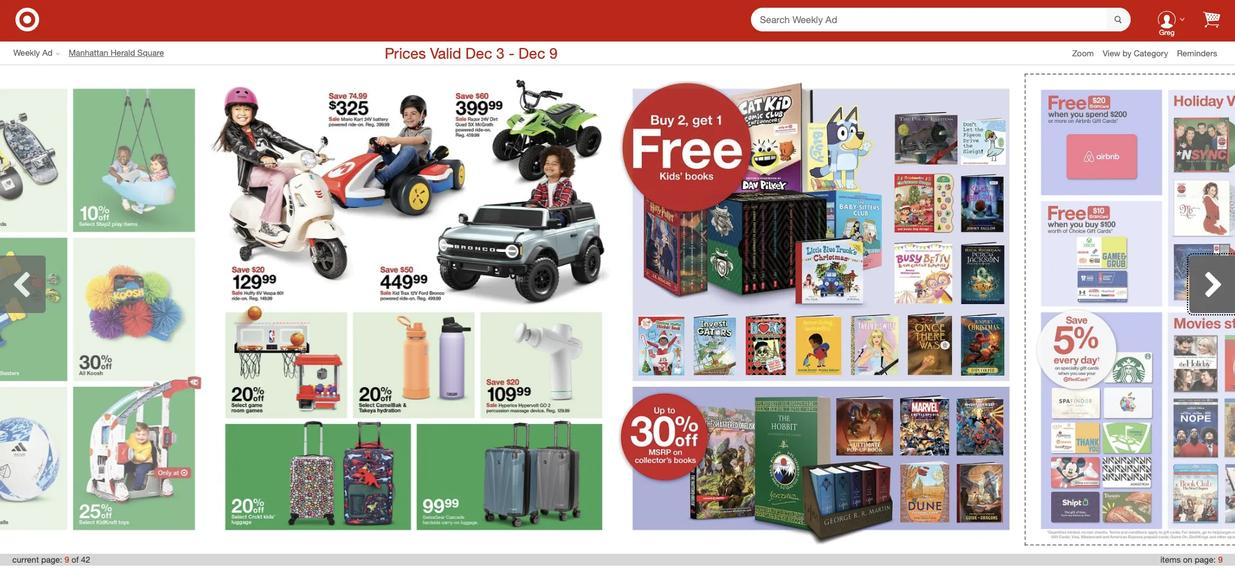 Task type: vqa. For each thing, say whether or not it's contained in the screenshot.
Your privacy choices
no



Task type: describe. For each thing, give the bounding box(es) containing it.
Search Weekly Ad search field
[[751, 7, 1131, 32]]

reminders
[[1177, 48, 1218, 58]]

category
[[1134, 48, 1169, 58]]

1 dec from the left
[[466, 44, 492, 62]]

greg
[[1160, 28, 1175, 37]]

reminders link
[[1177, 47, 1227, 59]]

valid
[[430, 44, 461, 62]]

of
[[71, 555, 79, 565]]

1 page: from the left
[[41, 555, 62, 565]]

weekly ad link
[[13, 47, 69, 59]]

42
[[81, 555, 90, 565]]

manhattan herald square
[[69, 48, 164, 58]]

page 9 image
[[210, 74, 618, 546]]

-
[[509, 44, 515, 62]]

2 page: from the left
[[1195, 555, 1216, 565]]

zoom
[[1073, 48, 1094, 58]]

current
[[12, 555, 39, 565]]

zoom-in element
[[1073, 48, 1094, 58]]

zoom link
[[1073, 47, 1103, 59]]

page 11 image
[[1026, 75, 1235, 545]]

3
[[496, 44, 505, 62]]

by
[[1123, 48, 1132, 58]]

0 horizontal spatial 9
[[65, 555, 69, 565]]

view by category link
[[1103, 48, 1177, 58]]



Task type: locate. For each thing, give the bounding box(es) containing it.
items
[[1161, 555, 1181, 565]]

current page: 9 of 42
[[12, 555, 90, 565]]

prices valid dec 3 - dec 9
[[385, 44, 558, 62]]

greg link
[[1149, 0, 1186, 38]]

dec right the -
[[519, 44, 545, 62]]

2 dec from the left
[[519, 44, 545, 62]]

1 horizontal spatial dec
[[519, 44, 545, 62]]

herald
[[111, 48, 135, 58]]

1 horizontal spatial page:
[[1195, 555, 1216, 565]]

page:
[[41, 555, 62, 565], [1195, 555, 1216, 565]]

0 horizontal spatial page:
[[41, 555, 62, 565]]

1 horizontal spatial 9
[[549, 44, 558, 62]]

2 horizontal spatial 9
[[1219, 555, 1223, 565]]

prices
[[385, 44, 426, 62]]

9
[[549, 44, 558, 62], [65, 555, 69, 565], [1219, 555, 1223, 565]]

form
[[751, 7, 1131, 32]]

manhattan
[[69, 48, 108, 58]]

page: left the of
[[41, 555, 62, 565]]

9 right the -
[[549, 44, 558, 62]]

9 left the of
[[65, 555, 69, 565]]

0 horizontal spatial dec
[[466, 44, 492, 62]]

dec left 3
[[466, 44, 492, 62]]

view your cart on target.com image
[[1203, 11, 1221, 28]]

go to target.com image
[[15, 7, 39, 31]]

square
[[137, 48, 164, 58]]

page 8 image
[[0, 74, 210, 546]]

weekly ad
[[13, 48, 53, 58]]

dec
[[466, 44, 492, 62], [519, 44, 545, 62]]

view
[[1103, 48, 1121, 58]]

9 right on
[[1219, 555, 1223, 565]]

view by category
[[1103, 48, 1169, 58]]

items on page: 9
[[1161, 555, 1223, 565]]

on
[[1183, 555, 1193, 565]]

page: right on
[[1195, 555, 1216, 565]]

ad
[[42, 48, 53, 58]]

manhattan herald square link
[[69, 47, 173, 59]]

weekly
[[13, 48, 40, 58]]

page 10 image
[[618, 74, 1025, 546]]



